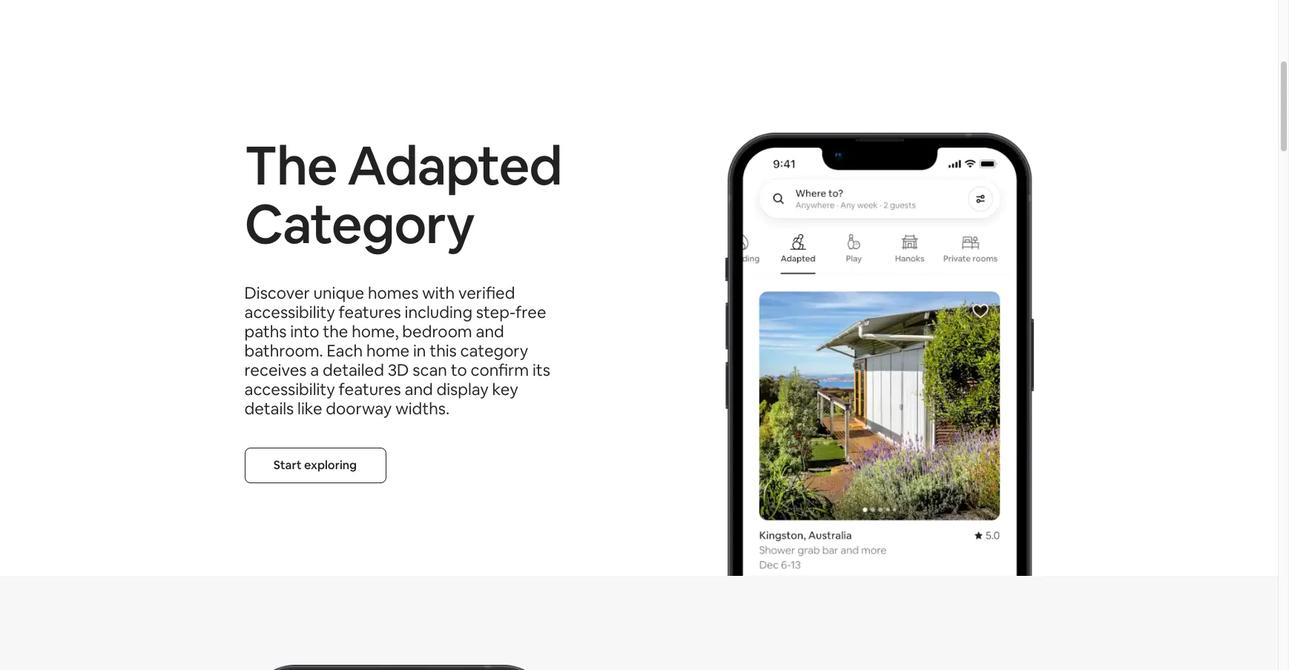 Task type: locate. For each thing, give the bounding box(es) containing it.
a
[[310, 360, 319, 381]]

widths.
[[395, 398, 450, 419]]

scan
[[413, 360, 447, 381]]

discover
[[244, 283, 310, 303]]

and down in
[[405, 379, 433, 400]]

each
[[327, 341, 363, 361]]

0 vertical spatial accessibility
[[244, 302, 335, 323]]

home
[[366, 341, 410, 361]]

accessibility down bathroom.
[[244, 379, 335, 400]]

start exploring
[[274, 458, 357, 473]]

1 horizontal spatial and
[[476, 321, 504, 342]]

3d
[[388, 360, 409, 381]]

the adapted category
[[244, 130, 562, 259]]

unique
[[313, 283, 364, 303]]

free
[[516, 302, 546, 323]]

its
[[532, 360, 550, 381]]

0 vertical spatial features
[[339, 302, 401, 323]]

accessibility
[[244, 302, 335, 323], [244, 379, 335, 400]]

start exploring button
[[244, 448, 386, 484]]

features down the 'home'
[[339, 379, 401, 400]]

1 vertical spatial accessibility
[[244, 379, 335, 400]]

with
[[422, 283, 455, 303]]

features up the 'home'
[[339, 302, 401, 323]]

including
[[405, 302, 472, 323]]

and down verified
[[476, 321, 504, 342]]

verified
[[458, 283, 515, 303]]

1 vertical spatial features
[[339, 379, 401, 400]]

doorway
[[326, 398, 392, 419]]

category
[[460, 341, 528, 361]]

0 horizontal spatial and
[[405, 379, 433, 400]]

features
[[339, 302, 401, 323], [339, 379, 401, 400]]

adapted
[[347, 130, 562, 200]]

bathroom.
[[244, 341, 323, 361]]

discover unique homes with verified accessibility features including step-free paths into the home, bedroom and bathroom. each home in this category receives a detailed 3d scan to confirm its accessibility features and display key details like doorway widths.
[[244, 283, 550, 419]]

details
[[244, 398, 294, 419]]

accessibility up bathroom.
[[244, 302, 335, 323]]

0 vertical spatial and
[[476, 321, 504, 342]]

to
[[451, 360, 467, 381]]

and
[[476, 321, 504, 342], [405, 379, 433, 400]]

into
[[290, 321, 319, 342]]

1 vertical spatial and
[[405, 379, 433, 400]]

in
[[413, 341, 426, 361]]

like
[[297, 398, 322, 419]]



Task type: describe. For each thing, give the bounding box(es) containing it.
confirm
[[471, 360, 529, 381]]

a mobile phone displays the more filters overlay, which is one of many search filters. there is a section heading that reads "accessibility features." below that accessibility features are grouped by areas like "guest entrance and parking." there are checkboxes where you can select as many features as you want. image
[[244, 576, 553, 671]]

paths
[[244, 321, 287, 342]]

2 accessibility from the top
[[244, 379, 335, 400]]

receives
[[244, 360, 307, 381]]

home,
[[352, 321, 399, 342]]

1 accessibility from the top
[[244, 302, 335, 323]]

exploring
[[304, 458, 357, 473]]

bedroom
[[402, 321, 472, 342]]

this
[[430, 341, 457, 361]]

detailed
[[323, 360, 384, 381]]

key
[[492, 379, 518, 400]]

a phone showing homes in the airbnb adapted category, with a house that has a step-free entranceway featured. image
[[725, 44, 1034, 576]]

the
[[323, 321, 348, 342]]

start
[[274, 458, 302, 473]]

2 features from the top
[[339, 379, 401, 400]]

homes
[[368, 283, 419, 303]]

category
[[244, 189, 474, 259]]

step-
[[476, 302, 516, 323]]

the
[[244, 130, 337, 200]]

1 features from the top
[[339, 302, 401, 323]]

display
[[437, 379, 489, 400]]



Task type: vqa. For each thing, say whether or not it's contained in the screenshot.
first features from the top of the discover unique homes with verified accessibility features including step-free paths into the home, bedroom and bathroom. each home in this category receives a detailed 3d scan to confirm its accessibility features and display key details like doorway widths.
yes



